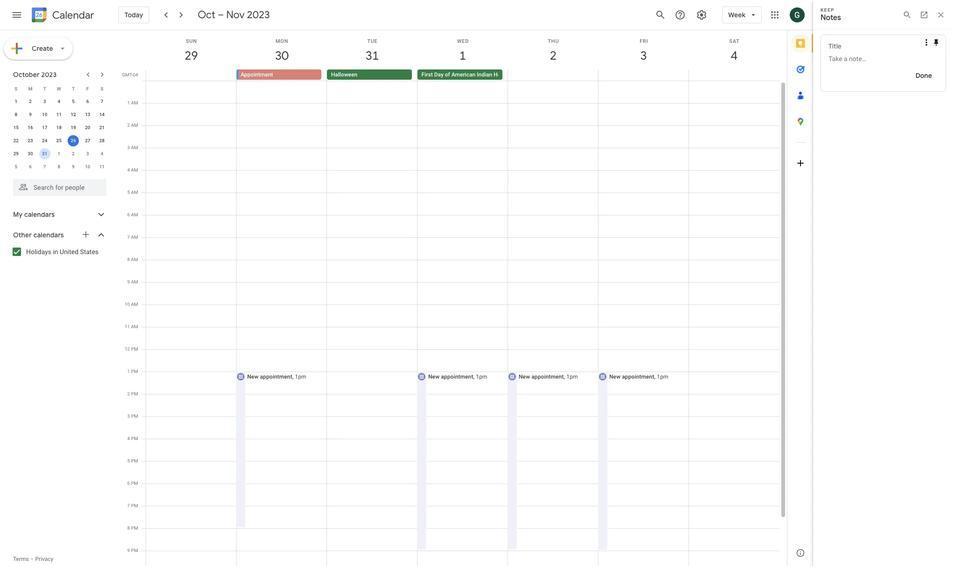 Task type: locate. For each thing, give the bounding box(es) containing it.
sat
[[730, 38, 740, 44]]

11 inside 11 element
[[56, 112, 62, 117]]

31 element
[[39, 148, 50, 160]]

3
[[640, 48, 647, 63], [43, 99, 46, 104], [127, 145, 130, 150], [86, 151, 89, 156], [127, 414, 130, 419]]

pm for 12 pm
[[131, 347, 138, 352]]

november 5 element
[[10, 162, 22, 173]]

30 inside mon 30
[[275, 48, 288, 63]]

wed 1
[[457, 38, 469, 63]]

1 down 12 pm
[[127, 369, 130, 374]]

new appointment , 1pm
[[247, 374, 307, 380], [429, 374, 488, 380], [519, 374, 578, 380], [610, 374, 669, 380]]

2023 right nov
[[247, 8, 270, 21]]

24 element
[[39, 135, 50, 147]]

pm
[[131, 347, 138, 352], [131, 369, 138, 374], [131, 392, 138, 397], [131, 414, 138, 419], [131, 436, 138, 442], [131, 459, 138, 464], [131, 481, 138, 486], [131, 504, 138, 509], [131, 526, 138, 531], [131, 549, 138, 554]]

10 up '17'
[[42, 112, 47, 117]]

november 6 element
[[25, 162, 36, 173]]

1pm
[[295, 374, 307, 380], [476, 374, 488, 380], [567, 374, 578, 380], [657, 374, 669, 380]]

1 for 1 am
[[127, 100, 130, 106]]

cell
[[146, 70, 237, 81], [508, 70, 599, 81], [599, 70, 689, 81], [689, 70, 780, 81], [146, 81, 237, 567], [236, 81, 327, 567], [327, 81, 418, 567], [417, 81, 508, 567], [507, 81, 599, 567], [598, 81, 690, 567], [690, 81, 780, 567]]

4 for 4 am
[[127, 168, 130, 173]]

1 vertical spatial 31
[[42, 151, 47, 156]]

8 for 8 pm
[[127, 526, 130, 531]]

1 link
[[452, 45, 474, 67]]

thu 2
[[548, 38, 559, 63]]

4 , from the left
[[655, 374, 656, 380]]

31 down tue
[[365, 48, 379, 63]]

10 down november 3 element
[[85, 164, 90, 169]]

7 am from the top
[[131, 235, 138, 240]]

row containing 8
[[9, 108, 109, 121]]

1 new from the left
[[247, 374, 259, 380]]

november 9 element
[[68, 162, 79, 173]]

united
[[60, 248, 79, 256]]

11 inside grid
[[125, 324, 130, 330]]

2 down thu
[[550, 48, 556, 63]]

30
[[275, 48, 288, 63], [28, 151, 33, 156]]

1 pm from the top
[[131, 347, 138, 352]]

1 horizontal spatial 30
[[275, 48, 288, 63]]

4 up the 5 am
[[127, 168, 130, 173]]

pm up 8 pm
[[131, 504, 138, 509]]

other calendars button
[[2, 228, 116, 243]]

7 up 14
[[101, 99, 103, 104]]

31 inside 31 element
[[42, 151, 47, 156]]

26, today element
[[68, 135, 79, 147]]

0 horizontal spatial 30
[[28, 151, 33, 156]]

grid containing 29
[[120, 30, 788, 567]]

1 vertical spatial 2023
[[41, 70, 57, 79]]

pm for 9 pm
[[131, 549, 138, 554]]

6 for november 6 element
[[29, 164, 32, 169]]

row containing appointment
[[142, 70, 788, 81]]

5 am
[[127, 190, 138, 195]]

s
[[15, 86, 17, 91], [101, 86, 103, 91]]

0 horizontal spatial 12
[[71, 112, 76, 117]]

0 vertical spatial 10
[[42, 112, 47, 117]]

2 new from the left
[[429, 374, 440, 380]]

calendar heading
[[50, 9, 94, 22]]

10 inside november 10 element
[[85, 164, 90, 169]]

4 down 28 element
[[101, 151, 103, 156]]

1 horizontal spatial 31
[[365, 48, 379, 63]]

1 horizontal spatial 2023
[[247, 8, 270, 21]]

13 element
[[82, 109, 93, 120]]

pm up 4 pm
[[131, 414, 138, 419]]

pm up "1 pm"
[[131, 347, 138, 352]]

18 element
[[53, 122, 65, 134]]

25 element
[[53, 135, 65, 147]]

0 vertical spatial 11
[[56, 112, 62, 117]]

1 vertical spatial 10
[[85, 164, 90, 169]]

3 inside fri 3
[[640, 48, 647, 63]]

0 vertical spatial 12
[[71, 112, 76, 117]]

calendars up in
[[33, 231, 64, 239]]

5
[[72, 99, 75, 104], [15, 164, 17, 169], [127, 190, 130, 195], [127, 459, 130, 464]]

pm for 6 pm
[[131, 481, 138, 486]]

pm up 7 pm
[[131, 481, 138, 486]]

4 1pm from the left
[[657, 374, 669, 380]]

pm up 5 pm
[[131, 436, 138, 442]]

3 up 10 element
[[43, 99, 46, 104]]

pm for 5 pm
[[131, 459, 138, 464]]

7 up 8 am at top left
[[127, 235, 130, 240]]

3 up 4 pm
[[127, 414, 130, 419]]

other
[[13, 231, 32, 239]]

6
[[86, 99, 89, 104], [29, 164, 32, 169], [127, 212, 130, 218], [127, 481, 130, 486]]

row containing 15
[[9, 121, 109, 134]]

6 am from the top
[[131, 212, 138, 218]]

30 down 23 element
[[28, 151, 33, 156]]

2 horizontal spatial 11
[[125, 324, 130, 330]]

5 up 12 element
[[72, 99, 75, 104]]

wed
[[457, 38, 469, 44]]

1 horizontal spatial 29
[[184, 48, 197, 63]]

10 inside grid
[[125, 302, 130, 307]]

t left f
[[72, 86, 75, 91]]

0 vertical spatial 30
[[275, 48, 288, 63]]

w
[[57, 86, 61, 91]]

0 vertical spatial calendars
[[24, 211, 55, 219]]

2 vertical spatial 10
[[125, 302, 130, 307]]

3 new from the left
[[519, 374, 530, 380]]

0 horizontal spatial 31
[[42, 151, 47, 156]]

october
[[13, 70, 40, 79]]

november 11 element
[[96, 162, 108, 173]]

– right oct on the top of page
[[218, 8, 224, 21]]

1 up 2 am at left top
[[127, 100, 130, 106]]

create button
[[4, 37, 73, 60]]

None search field
[[0, 176, 116, 196]]

2 down '1 am'
[[127, 123, 130, 128]]

26
[[71, 138, 76, 143]]

29 down sun
[[184, 48, 197, 63]]

am
[[131, 100, 138, 106], [131, 123, 138, 128], [131, 145, 138, 150], [131, 168, 138, 173], [131, 190, 138, 195], [131, 212, 138, 218], [131, 235, 138, 240], [131, 257, 138, 262], [131, 280, 138, 285], [131, 302, 138, 307], [131, 324, 138, 330]]

12 for 12 pm
[[125, 347, 130, 352]]

privacy link
[[35, 556, 53, 563]]

9 pm from the top
[[131, 526, 138, 531]]

11 am from the top
[[131, 324, 138, 330]]

0 horizontal spatial s
[[15, 86, 17, 91]]

am up the 5 am
[[131, 168, 138, 173]]

0 vertical spatial 31
[[365, 48, 379, 63]]

8 up 9 am
[[127, 257, 130, 262]]

am down 2 am at left top
[[131, 145, 138, 150]]

9 down the november 2 "element"
[[72, 164, 75, 169]]

t left w
[[43, 86, 46, 91]]

7 up 8 pm
[[127, 504, 130, 509]]

12 down 11 am
[[125, 347, 130, 352]]

in
[[53, 248, 58, 256]]

4 inside sat 4
[[731, 48, 738, 63]]

6 down 30 element at the left top of the page
[[29, 164, 32, 169]]

11 down november 4 element
[[99, 164, 105, 169]]

8
[[15, 112, 17, 117], [58, 164, 60, 169], [127, 257, 130, 262], [127, 526, 130, 531]]

row containing s
[[9, 82, 109, 95]]

21 element
[[96, 122, 108, 134]]

1 down 25 element
[[58, 151, 60, 156]]

3 down 27 element
[[86, 151, 89, 156]]

november 4 element
[[96, 148, 108, 160]]

row group
[[9, 95, 109, 174]]

7 down 31 element
[[43, 164, 46, 169]]

2023 right october
[[41, 70, 57, 79]]

29 inside grid
[[184, 48, 197, 63]]

3 am
[[127, 145, 138, 150]]

,
[[292, 374, 294, 380], [474, 374, 475, 380], [564, 374, 565, 380], [655, 374, 656, 380]]

10 up 11 am
[[125, 302, 130, 307]]

31 cell
[[38, 148, 52, 161]]

1 vertical spatial 29
[[13, 151, 19, 156]]

tab list
[[788, 30, 814, 541]]

19
[[71, 125, 76, 130]]

6 am
[[127, 212, 138, 218]]

1 horizontal spatial t
[[72, 86, 75, 91]]

row containing 5
[[9, 161, 109, 174]]

11 inside november 11 element
[[99, 164, 105, 169]]

11 for 11 element
[[56, 112, 62, 117]]

7 am
[[127, 235, 138, 240]]

3 down 2 am at left top
[[127, 145, 130, 150]]

24
[[42, 138, 47, 143]]

pm down 7 pm
[[131, 526, 138, 531]]

4 pm from the top
[[131, 414, 138, 419]]

2 up 3 pm
[[127, 392, 130, 397]]

pm up 6 pm
[[131, 459, 138, 464]]

9 for november 9 element
[[72, 164, 75, 169]]

11 down 10 am
[[125, 324, 130, 330]]

–
[[218, 8, 224, 21], [30, 556, 34, 563]]

holidays in united states
[[26, 248, 99, 256]]

1 vertical spatial calendars
[[33, 231, 64, 239]]

Search for people text field
[[19, 179, 101, 196]]

1 horizontal spatial 12
[[125, 347, 130, 352]]

7 pm
[[127, 504, 138, 509]]

calendars for my calendars
[[24, 211, 55, 219]]

9
[[29, 112, 32, 117], [72, 164, 75, 169], [127, 280, 130, 285], [127, 549, 130, 554]]

2 for 2 am
[[127, 123, 130, 128]]

2 am from the top
[[131, 123, 138, 128]]

8 pm from the top
[[131, 504, 138, 509]]

6 for 6 pm
[[127, 481, 130, 486]]

am up 2 am at left top
[[131, 100, 138, 106]]

1 am from the top
[[131, 100, 138, 106]]

9 up 10 am
[[127, 280, 130, 285]]

0 horizontal spatial –
[[30, 556, 34, 563]]

1
[[459, 48, 466, 63], [15, 99, 17, 104], [127, 100, 130, 106], [58, 151, 60, 156], [127, 369, 130, 374]]

oct
[[198, 8, 215, 21]]

4 down sat
[[731, 48, 738, 63]]

first day of american indian heritage month button
[[418, 70, 533, 80]]

12 inside grid
[[125, 347, 130, 352]]

2 down 26, today element
[[72, 151, 75, 156]]

2 vertical spatial 11
[[125, 324, 130, 330]]

6 up 7 pm
[[127, 481, 130, 486]]

30 link
[[271, 45, 293, 67]]

1 s from the left
[[15, 86, 17, 91]]

2 down m
[[29, 99, 32, 104]]

27 element
[[82, 135, 93, 147]]

2 inside "element"
[[72, 151, 75, 156]]

12 inside 12 element
[[71, 112, 76, 117]]

pm down "1 pm"
[[131, 392, 138, 397]]

0 vertical spatial 29
[[184, 48, 197, 63]]

am for 4 am
[[131, 168, 138, 173]]

3 am from the top
[[131, 145, 138, 150]]

– right terms
[[30, 556, 34, 563]]

4 up 5 pm
[[127, 436, 130, 442]]

am for 10 am
[[131, 302, 138, 307]]

10
[[42, 112, 47, 117], [85, 164, 90, 169], [125, 302, 130, 307]]

am down 9 am
[[131, 302, 138, 307]]

5 pm from the top
[[131, 436, 138, 442]]

am down 4 am
[[131, 190, 138, 195]]

8 am from the top
[[131, 257, 138, 262]]

am down 8 am at top left
[[131, 280, 138, 285]]

today button
[[119, 4, 149, 26]]

31 inside grid
[[365, 48, 379, 63]]

s right f
[[101, 86, 103, 91]]

row
[[142, 70, 788, 81], [142, 81, 780, 567], [9, 82, 109, 95], [9, 95, 109, 108], [9, 108, 109, 121], [9, 121, 109, 134], [9, 134, 109, 148], [9, 148, 109, 161], [9, 161, 109, 174]]

settings menu image
[[697, 9, 708, 21]]

2023
[[247, 8, 270, 21], [41, 70, 57, 79]]

26 cell
[[66, 134, 81, 148]]

1 for november 1 element
[[58, 151, 60, 156]]

pm up 2 pm
[[131, 369, 138, 374]]

1 horizontal spatial s
[[101, 86, 103, 91]]

8 down november 1 element
[[58, 164, 60, 169]]

8 am
[[127, 257, 138, 262]]

0 horizontal spatial t
[[43, 86, 46, 91]]

11 up 18
[[56, 112, 62, 117]]

grid
[[120, 30, 788, 567]]

20
[[85, 125, 90, 130]]

0 vertical spatial –
[[218, 8, 224, 21]]

pm down 8 pm
[[131, 549, 138, 554]]

1 am
[[127, 100, 138, 106]]

11 am
[[125, 324, 138, 330]]

3 down fri
[[640, 48, 647, 63]]

8 down 7 pm
[[127, 526, 130, 531]]

1 horizontal spatial 11
[[99, 164, 105, 169]]

2 horizontal spatial 10
[[125, 302, 130, 307]]

1 vertical spatial 11
[[99, 164, 105, 169]]

s left m
[[15, 86, 17, 91]]

10 pm from the top
[[131, 549, 138, 554]]

9 pm
[[127, 549, 138, 554]]

5 down the 29 element
[[15, 164, 17, 169]]

1 vertical spatial 12
[[125, 347, 130, 352]]

0 horizontal spatial 11
[[56, 112, 62, 117]]

november 2 element
[[68, 148, 79, 160]]

2 pm from the top
[[131, 369, 138, 374]]

am up 8 am at top left
[[131, 235, 138, 240]]

4 am
[[127, 168, 138, 173]]

6 pm from the top
[[131, 459, 138, 464]]

4 for 4 pm
[[127, 436, 130, 442]]

14
[[99, 112, 105, 117]]

12 element
[[68, 109, 79, 120]]

10 inside 10 element
[[42, 112, 47, 117]]

calendar
[[52, 9, 94, 22]]

5 down 4 am
[[127, 190, 130, 195]]

4 am from the top
[[131, 168, 138, 173]]

6 inside november 6 element
[[29, 164, 32, 169]]

31 down the "24" element
[[42, 151, 47, 156]]

31 link
[[362, 45, 383, 67]]

2 1pm from the left
[[476, 374, 488, 380]]

10 am from the top
[[131, 302, 138, 307]]

indian
[[477, 71, 493, 78]]

29 inside october 2023 "grid"
[[13, 151, 19, 156]]

12 up 19
[[71, 112, 76, 117]]

1 horizontal spatial 10
[[85, 164, 90, 169]]

7
[[101, 99, 103, 104], [43, 164, 46, 169], [127, 235, 130, 240], [127, 504, 130, 509]]

calendars up other calendars
[[24, 211, 55, 219]]

5 up 6 pm
[[127, 459, 130, 464]]

0 horizontal spatial 2023
[[41, 70, 57, 79]]

1 vertical spatial –
[[30, 556, 34, 563]]

row containing 22
[[9, 134, 109, 148]]

am up 9 am
[[131, 257, 138, 262]]

am up 12 pm
[[131, 324, 138, 330]]

6 up 7 am
[[127, 212, 130, 218]]

7 for 7 pm
[[127, 504, 130, 509]]

of
[[445, 71, 450, 78]]

am for 5 am
[[131, 190, 138, 195]]

today
[[125, 11, 143, 19]]

november 7 element
[[39, 162, 50, 173]]

2
[[550, 48, 556, 63], [29, 99, 32, 104], [127, 123, 130, 128], [72, 151, 75, 156], [127, 392, 130, 397]]

6 for 6 am
[[127, 212, 130, 218]]

side panel section
[[788, 30, 814, 567]]

7 pm from the top
[[131, 481, 138, 486]]

9 up '16'
[[29, 112, 32, 117]]

am down '1 am'
[[131, 123, 138, 128]]

30 down 'mon'
[[275, 48, 288, 63]]

0 horizontal spatial 10
[[42, 112, 47, 117]]

4 new from the left
[[610, 374, 621, 380]]

29 down 22 element
[[13, 151, 19, 156]]

1 vertical spatial 30
[[28, 151, 33, 156]]

12
[[71, 112, 76, 117], [125, 347, 130, 352]]

my
[[13, 211, 23, 219]]

american
[[452, 71, 476, 78]]

9 down 8 pm
[[127, 549, 130, 554]]

28 element
[[96, 135, 108, 147]]

1 down wed
[[459, 48, 466, 63]]

5 am from the top
[[131, 190, 138, 195]]

9 for 9 pm
[[127, 549, 130, 554]]

1 t from the left
[[43, 86, 46, 91]]

30 element
[[25, 148, 36, 160]]

9 am from the top
[[131, 280, 138, 285]]

privacy
[[35, 556, 53, 563]]

3 pm from the top
[[131, 392, 138, 397]]

1 horizontal spatial –
[[218, 8, 224, 21]]

am for 9 am
[[131, 280, 138, 285]]

am up 7 am
[[131, 212, 138, 218]]

0 horizontal spatial 29
[[13, 151, 19, 156]]

12 for 12
[[71, 112, 76, 117]]

my calendars
[[13, 211, 55, 219]]



Task type: vqa. For each thing, say whether or not it's contained in the screenshot.
4 ELEMENT
no



Task type: describe. For each thing, give the bounding box(es) containing it.
30 inside row
[[28, 151, 33, 156]]

6 down f
[[86, 99, 89, 104]]

row containing new appointment
[[142, 81, 780, 567]]

2 s from the left
[[101, 86, 103, 91]]

9 for 9 am
[[127, 280, 130, 285]]

states
[[80, 248, 99, 256]]

heritage
[[494, 71, 515, 78]]

2 , from the left
[[474, 374, 475, 380]]

pm for 2 pm
[[131, 392, 138, 397]]

4 down w
[[58, 99, 60, 104]]

appointment button
[[239, 70, 322, 80]]

row containing 1
[[9, 95, 109, 108]]

mon
[[276, 38, 289, 44]]

27
[[85, 138, 90, 143]]

4 for november 4 element
[[101, 151, 103, 156]]

5 for november 5 element
[[15, 164, 17, 169]]

29 link
[[181, 45, 202, 67]]

week
[[729, 11, 746, 19]]

22 element
[[10, 135, 22, 147]]

– for oct
[[218, 8, 224, 21]]

23
[[28, 138, 33, 143]]

3 new appointment , 1pm from the left
[[519, 374, 578, 380]]

12 pm
[[125, 347, 138, 352]]

4 new appointment , 1pm from the left
[[610, 374, 669, 380]]

3 for 3 am
[[127, 145, 130, 150]]

2 link
[[543, 45, 564, 67]]

gmt-04
[[122, 72, 138, 77]]

0 vertical spatial 2023
[[247, 8, 270, 21]]

7 for november 7 element
[[43, 164, 46, 169]]

11 element
[[53, 109, 65, 120]]

21
[[99, 125, 105, 130]]

2 new appointment , 1pm from the left
[[429, 374, 488, 380]]

pm for 1 pm
[[131, 369, 138, 374]]

terms
[[13, 556, 29, 563]]

other calendars
[[13, 231, 64, 239]]

gmt-
[[122, 72, 133, 77]]

5 for 5 pm
[[127, 459, 130, 464]]

1 up 15
[[15, 99, 17, 104]]

my calendars button
[[2, 207, 116, 222]]

am for 11 am
[[131, 324, 138, 330]]

6 pm
[[127, 481, 138, 486]]

am for 8 am
[[131, 257, 138, 262]]

10 for 10 element
[[42, 112, 47, 117]]

10 element
[[39, 109, 50, 120]]

2 am
[[127, 123, 138, 128]]

22
[[13, 138, 19, 143]]

halloween button
[[327, 70, 412, 80]]

19 element
[[68, 122, 79, 134]]

10 for 10 am
[[125, 302, 130, 307]]

am for 2 am
[[131, 123, 138, 128]]

create
[[32, 44, 53, 53]]

month
[[517, 71, 533, 78]]

october 2023
[[13, 70, 57, 79]]

2 appointment from the left
[[441, 374, 474, 380]]

am for 3 am
[[131, 145, 138, 150]]

appointment
[[241, 71, 273, 78]]

day
[[434, 71, 444, 78]]

november 8 element
[[53, 162, 65, 173]]

5 for 5 am
[[127, 190, 130, 195]]

october 2023 grid
[[9, 82, 109, 174]]

15 element
[[10, 122, 22, 134]]

4 pm
[[127, 436, 138, 442]]

tue 31
[[365, 38, 379, 63]]

17 element
[[39, 122, 50, 134]]

1 pm
[[127, 369, 138, 374]]

3 for 3 pm
[[127, 414, 130, 419]]

pm for 8 pm
[[131, 526, 138, 531]]

main drawer image
[[11, 9, 22, 21]]

10 for november 10 element
[[85, 164, 90, 169]]

1 appointment from the left
[[260, 374, 292, 380]]

holidays
[[26, 248, 51, 256]]

halloween
[[331, 71, 358, 78]]

23 element
[[25, 135, 36, 147]]

first day of american indian heritage month
[[422, 71, 533, 78]]

3 , from the left
[[564, 374, 565, 380]]

sun
[[186, 38, 197, 44]]

am for 7 am
[[131, 235, 138, 240]]

oct – nov 2023
[[198, 8, 270, 21]]

add other calendars image
[[81, 230, 91, 239]]

16 element
[[25, 122, 36, 134]]

13
[[85, 112, 90, 117]]

fri 3
[[640, 38, 649, 63]]

calendar element
[[30, 6, 94, 26]]

mon 30
[[275, 38, 289, 63]]

11 for 11 am
[[125, 324, 130, 330]]

row group containing 1
[[9, 95, 109, 174]]

row containing 29
[[9, 148, 109, 161]]

1 for 1 pm
[[127, 369, 130, 374]]

1 new appointment , 1pm from the left
[[247, 374, 307, 380]]

25
[[56, 138, 62, 143]]

11 for november 11 element
[[99, 164, 105, 169]]

20 element
[[82, 122, 93, 134]]

2 inside the thu 2
[[550, 48, 556, 63]]

am for 6 am
[[131, 212, 138, 218]]

3 for november 3 element
[[86, 151, 89, 156]]

16
[[28, 125, 33, 130]]

2 for the november 2 "element"
[[72, 151, 75, 156]]

3 appointment from the left
[[532, 374, 564, 380]]

3 1pm from the left
[[567, 374, 578, 380]]

pm for 3 pm
[[131, 414, 138, 419]]

1 , from the left
[[292, 374, 294, 380]]

2 pm
[[127, 392, 138, 397]]

17
[[42, 125, 47, 130]]

november 1 element
[[53, 148, 65, 160]]

f
[[86, 86, 89, 91]]

– for terms
[[30, 556, 34, 563]]

pm for 4 pm
[[131, 436, 138, 442]]

5 pm
[[127, 459, 138, 464]]

terms – privacy
[[13, 556, 53, 563]]

week button
[[723, 4, 762, 26]]

3 pm
[[127, 414, 138, 419]]

fri
[[640, 38, 649, 44]]

2 t from the left
[[72, 86, 75, 91]]

1 inside "wed 1"
[[459, 48, 466, 63]]

9 am
[[127, 280, 138, 285]]

thu
[[548, 38, 559, 44]]

18
[[56, 125, 62, 130]]

terms link
[[13, 556, 29, 563]]

4 link
[[724, 45, 746, 67]]

8 for november 8 element
[[58, 164, 60, 169]]

2 for 2 pm
[[127, 392, 130, 397]]

november 10 element
[[82, 162, 93, 173]]

15
[[13, 125, 19, 130]]

29 element
[[10, 148, 22, 160]]

nov
[[226, 8, 245, 21]]

8 pm
[[127, 526, 138, 531]]

1 1pm from the left
[[295, 374, 307, 380]]

sat 4
[[730, 38, 740, 63]]

10 am
[[125, 302, 138, 307]]

tab list inside side panel section
[[788, 30, 814, 541]]

first
[[422, 71, 433, 78]]

pm for 7 pm
[[131, 504, 138, 509]]

8 up 15
[[15, 112, 17, 117]]

4 appointment from the left
[[622, 374, 655, 380]]

28
[[99, 138, 105, 143]]

04
[[133, 72, 138, 77]]

14 element
[[96, 109, 108, 120]]

november 3 element
[[82, 148, 93, 160]]

sun 29
[[184, 38, 197, 63]]

calendars for other calendars
[[33, 231, 64, 239]]

tue
[[367, 38, 378, 44]]

am for 1 am
[[131, 100, 138, 106]]

8 for 8 am
[[127, 257, 130, 262]]

7 for 7 am
[[127, 235, 130, 240]]

m
[[28, 86, 32, 91]]



